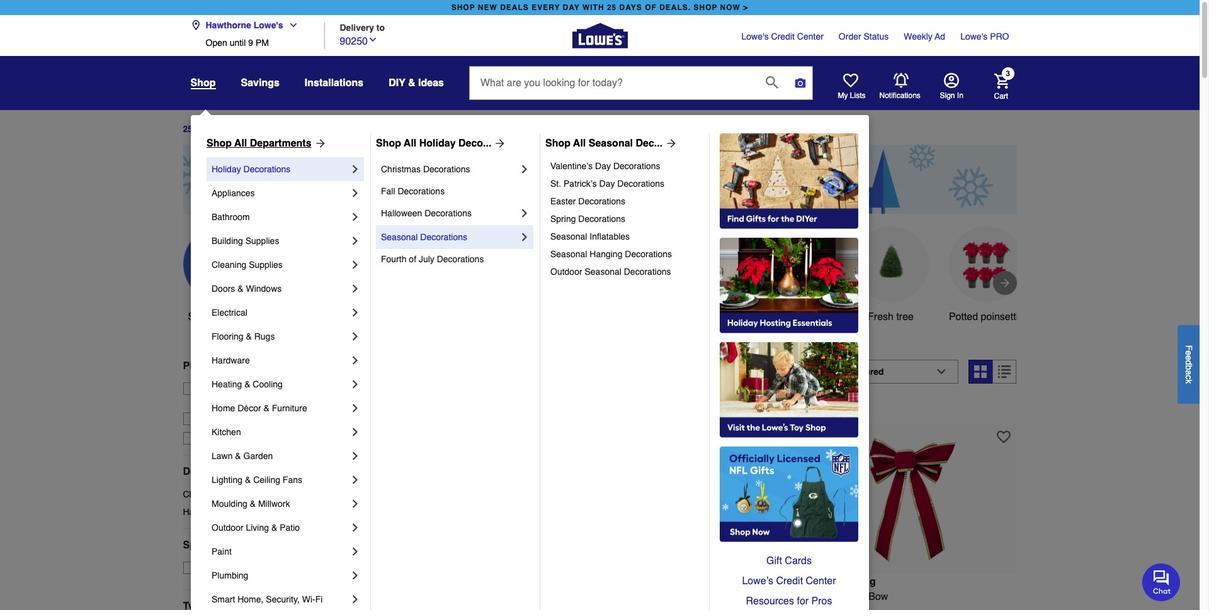 Task type: vqa. For each thing, say whether or not it's contained in the screenshot.
arrow right icon
yes



Task type: locate. For each thing, give the bounding box(es) containing it.
b
[[1184, 365, 1194, 370]]

20.62-
[[420, 592, 448, 603], [638, 592, 667, 603]]

1 horizontal spatial in
[[612, 607, 620, 611]]

patrick's
[[564, 179, 597, 189]]

0 horizontal spatial christmas decorations link
[[183, 489, 350, 501]]

string inside 100-count 20.62-ft multicolor incandescent plug-in christmas string lights
[[671, 607, 698, 611]]

shop down open
[[191, 77, 216, 89]]

Search Query text field
[[470, 67, 756, 100]]

arrow right image for shop all seasonal dec...
[[663, 137, 678, 150]]

& right diy
[[408, 77, 415, 89]]

my lists
[[838, 91, 866, 100]]

chevron right image for hardware
[[349, 355, 361, 367]]

christmas inside holiday living 100-count 20.62-ft white incandescent plug- in christmas string lights
[[381, 607, 426, 611]]

center for lowe's credit center
[[806, 576, 836, 588]]

deals up shop all departments
[[230, 124, 253, 134]]

christmas decorations for topmost christmas decorations 'link'
[[381, 164, 470, 174]]

e up d
[[1184, 351, 1194, 356]]

1 lights from the left
[[458, 607, 485, 611]]

0 vertical spatial departments
[[250, 138, 311, 149]]

bathroom link
[[212, 205, 349, 229]]

hanging up decoration
[[681, 312, 718, 323]]

all up "valentine's"
[[573, 138, 586, 149]]

1 vertical spatial arrow right image
[[999, 277, 1011, 290]]

1 shop from the left
[[207, 138, 232, 149]]

of right days
[[219, 124, 227, 134]]

0 horizontal spatial chevron down image
[[283, 20, 298, 30]]

rugs
[[254, 332, 275, 342]]

center up 8.5-
[[806, 576, 836, 588]]

None search field
[[469, 66, 813, 111]]

all up fall decorations
[[404, 138, 416, 149]]

0 vertical spatial supplies
[[245, 236, 279, 246]]

departments up holiday decorations link
[[250, 138, 311, 149]]

visit the lowe's toy shop. image
[[720, 343, 858, 438]]

camera image
[[794, 77, 807, 89]]

25 days of deals. shop new deals every day. while supplies last. image
[[183, 145, 1017, 214]]

90250 button
[[340, 32, 378, 49]]

& up the heating
[[219, 361, 226, 372]]

white inside holiday living 100-count 20.62-ft white incandescent plug- in christmas string lights
[[457, 592, 482, 603]]

shop for shop all deals
[[188, 312, 211, 323]]

shop left "now"
[[694, 3, 718, 12]]

center left order
[[797, 31, 824, 42]]

seasonal inside seasonal inflatables link
[[550, 232, 587, 242]]

chevron right image for doors & windows
[[349, 283, 361, 295]]

shop for shop all holiday deco...
[[376, 138, 401, 149]]

outdoor down hanukkah decorations
[[212, 523, 243, 533]]

1 horizontal spatial hanging
[[681, 312, 718, 323]]

chevron right image for home décor & furniture
[[349, 402, 361, 415]]

seasonal down "seasonal hanging decorations"
[[585, 267, 621, 277]]

1 vertical spatial outdoor
[[212, 523, 243, 533]]

lowe's home improvement cart image
[[994, 73, 1009, 88]]

chevron down image
[[283, 20, 298, 30], [368, 34, 378, 44]]

d
[[1184, 360, 1194, 365]]

doors & windows link
[[212, 277, 349, 301]]

departments down lawn
[[183, 467, 245, 478]]

sign in button
[[940, 73, 963, 101]]

1 horizontal spatial chevron down image
[[368, 34, 378, 44]]

all for seasonal
[[573, 138, 586, 149]]

halloween decorations
[[381, 208, 472, 219]]

wi-
[[302, 595, 315, 605]]

day up st. patrick's day decorations at top
[[595, 161, 611, 171]]

0 vertical spatial plug-
[[548, 592, 572, 603]]

all for departments
[[234, 138, 247, 149]]

chevron right image
[[518, 163, 531, 176], [518, 231, 531, 244], [349, 283, 361, 295], [349, 307, 361, 319], [349, 331, 361, 343], [349, 378, 361, 391], [349, 450, 361, 463], [349, 474, 361, 487], [349, 546, 361, 559], [349, 570, 361, 583]]

ad
[[935, 31, 945, 42]]

1 horizontal spatial count
[[609, 592, 635, 603]]

fi
[[315, 595, 323, 605]]

all inside shop all departments link
[[234, 138, 247, 149]]

1 horizontal spatial 20.62-
[[638, 592, 667, 603]]

2 count from the left
[[609, 592, 635, 603]]

& for millwork
[[250, 499, 256, 509]]

0 vertical spatial outdoor
[[550, 267, 582, 277]]

1 horizontal spatial outdoor
[[550, 267, 582, 277]]

0 vertical spatial christmas decorations
[[381, 164, 470, 174]]

ceiling
[[253, 475, 280, 486]]

1 string from the left
[[429, 607, 456, 611]]

credit up the search image
[[771, 31, 795, 42]]

2 horizontal spatial shop
[[545, 138, 571, 149]]

all up flooring
[[214, 312, 225, 323]]

pickup up hawthorne lowe's & nearby stores button
[[246, 384, 272, 394]]

lowe's credit center link
[[742, 30, 824, 43]]

supplies
[[245, 236, 279, 246], [249, 260, 283, 270]]

lights inside 100-count 20.62-ft multicolor incandescent plug-in christmas string lights
[[700, 607, 727, 611]]

delivery
[[340, 22, 374, 32], [229, 361, 268, 372], [221, 434, 253, 444]]

2 incandescent from the left
[[721, 592, 781, 603]]

chevron right image for lawn & garden
[[349, 450, 361, 463]]

all for holiday
[[404, 138, 416, 149]]

2 horizontal spatial in
[[957, 91, 963, 100]]

arrow right image
[[311, 137, 327, 150], [999, 277, 1011, 290]]

all inside 'shop all seasonal dec...' link
[[573, 138, 586, 149]]

outdoor
[[550, 267, 582, 277], [212, 523, 243, 533]]

0 horizontal spatial lights
[[458, 607, 485, 611]]

shop for shop
[[191, 77, 216, 89]]

1 ft from the left
[[448, 592, 454, 603]]

all down 25 days of deals
[[234, 138, 247, 149]]

living inside holiday living 100-count 20.62-ft white incandescent plug- in christmas string lights
[[409, 577, 439, 588]]

1 vertical spatial of
[[409, 254, 416, 265]]

st. patrick's day decorations link
[[550, 175, 700, 193]]

credit inside "link"
[[776, 576, 803, 588]]

seasonal inside seasonal hanging decorations link
[[550, 249, 587, 259]]

ideas
[[418, 77, 444, 89]]

1 horizontal spatial lights
[[700, 607, 727, 611]]

smart home, security, wi-fi link
[[212, 588, 349, 611]]

day down valentine's day decorations
[[599, 179, 615, 189]]

hawthorne up open until 9 pm
[[206, 20, 251, 30]]

2 shop from the left
[[694, 3, 718, 12]]

seasonal decorations
[[381, 232, 467, 242]]

1 vertical spatial christmas decorations
[[183, 490, 272, 500]]

1 20.62- from the left
[[420, 592, 448, 603]]

chat invite button image
[[1142, 564, 1181, 602]]

of left july
[[409, 254, 416, 265]]

holiday inside holiday living 100-count 20.62-ft white incandescent plug- in christmas string lights
[[370, 577, 406, 588]]

delivery up lawn & garden
[[221, 434, 253, 444]]

credit for lowe's
[[776, 576, 803, 588]]

1 horizontal spatial 100-
[[588, 592, 609, 603]]

shop button
[[191, 77, 216, 89]]

stores
[[314, 397, 338, 407]]

supplies up "windows"
[[249, 260, 283, 270]]

incandescent inside 100-count 20.62-ft multicolor incandescent plug-in christmas string lights
[[721, 592, 781, 603]]

shop
[[207, 138, 232, 149], [376, 138, 401, 149], [545, 138, 571, 149]]

holiday hosting essentials. image
[[720, 238, 858, 334]]

1 vertical spatial shop
[[188, 312, 211, 323]]

hanukkah decorations
[[183, 507, 272, 518]]

0 horizontal spatial hanging
[[590, 249, 622, 259]]

1 horizontal spatial incandescent
[[721, 592, 781, 603]]

chevron right image for moulding & millwork
[[349, 498, 361, 511]]

1 count from the left
[[390, 592, 417, 603]]

1 vertical spatial deals
[[228, 312, 254, 323]]

0 vertical spatial shop
[[191, 77, 216, 89]]

pickup & delivery
[[183, 361, 268, 372]]

& for delivery
[[219, 361, 226, 372]]

electrical link
[[212, 301, 349, 325]]

outdoor living & patio link
[[212, 516, 349, 540]]

1 horizontal spatial string
[[671, 607, 698, 611]]

20.62- inside holiday living 100-count 20.62-ft white incandescent plug- in christmas string lights
[[420, 592, 448, 603]]

e up b
[[1184, 356, 1194, 360]]

outdoor down seasonal inflatables
[[550, 267, 582, 277]]

9
[[248, 38, 253, 48]]

moulding & millwork
[[212, 499, 290, 509]]

0 horizontal spatial shop
[[451, 3, 475, 12]]

0 horizontal spatial heart outline image
[[779, 431, 792, 444]]

1 horizontal spatial heart outline image
[[997, 431, 1011, 444]]

hawthorne lowe's & nearby stores button
[[202, 395, 338, 408]]

& left patio
[[271, 523, 277, 533]]

shop inside button
[[188, 312, 211, 323]]

25 left days
[[183, 124, 193, 134]]

2 horizontal spatial living
[[846, 577, 876, 588]]

seasonal down "spring"
[[550, 232, 587, 242]]

& inside "link"
[[246, 332, 252, 342]]

2 lights from the left
[[700, 607, 727, 611]]

living for count
[[409, 577, 439, 588]]

0 horizontal spatial string
[[429, 607, 456, 611]]

1 horizontal spatial in
[[824, 592, 832, 603]]

1 horizontal spatial christmas decorations link
[[381, 157, 518, 181]]

2 string from the left
[[671, 607, 698, 611]]

delivery up heating & cooling
[[229, 361, 268, 372]]

hanging inside seasonal hanging decorations link
[[590, 249, 622, 259]]

doors & windows
[[212, 284, 282, 294]]

flooring
[[212, 332, 243, 342]]

& right doors
[[238, 284, 243, 294]]

lighting & ceiling fans link
[[212, 469, 349, 492]]

seasonal inside "outdoor seasonal decorations" link
[[585, 267, 621, 277]]

1 vertical spatial white
[[457, 592, 482, 603]]

christmas decorations down lighting
[[183, 490, 272, 500]]

chevron right image for electrical
[[349, 307, 361, 319]]

in right products
[[461, 366, 473, 384]]

day
[[563, 3, 580, 12]]

seasonal up fourth
[[381, 232, 418, 242]]

& right décor
[[264, 404, 269, 414]]

seasonal for seasonal hanging decorations
[[550, 249, 587, 259]]

incandescent inside holiday living 100-count 20.62-ft white incandescent plug- in christmas string lights
[[485, 592, 545, 603]]

pickup up free
[[183, 361, 216, 372]]

in inside holiday living 100-count 20.62-ft white incandescent plug- in christmas string lights
[[370, 607, 378, 611]]

0 vertical spatial hanging
[[590, 249, 622, 259]]

shop
[[191, 77, 216, 89], [188, 312, 211, 323]]

0 horizontal spatial pickup
[[183, 361, 216, 372]]

1 vertical spatial delivery
[[229, 361, 268, 372]]

& right lawn
[[235, 452, 241, 462]]

0 horizontal spatial arrow right image
[[491, 137, 507, 150]]

seasonal down seasonal inflatables
[[550, 249, 587, 259]]

f e e d b a c k
[[1184, 345, 1194, 384]]

0 horizontal spatial ft
[[448, 592, 454, 603]]

in left w
[[824, 592, 832, 603]]

0 horizontal spatial shop
[[207, 138, 232, 149]]

0 vertical spatial white
[[782, 312, 808, 323]]

fall decorations link
[[381, 181, 531, 202]]

chevron right image for plumbing
[[349, 570, 361, 583]]

0 vertical spatial pickup
[[183, 361, 216, 372]]

& for ideas
[[408, 77, 415, 89]]

red
[[847, 592, 866, 603]]

shop left electrical
[[188, 312, 211, 323]]

& left rugs
[[246, 332, 252, 342]]

supplies inside the cleaning supplies 'link'
[[249, 260, 283, 270]]

offers
[[221, 540, 251, 552]]

arrow right image up holiday decorations link
[[311, 137, 327, 150]]

0 vertical spatial deals
[[230, 124, 253, 134]]

0 horizontal spatial count
[[390, 592, 417, 603]]

1 horizontal spatial shop
[[694, 3, 718, 12]]

198
[[370, 366, 395, 384]]

1 horizontal spatial shop
[[376, 138, 401, 149]]

officially licensed n f l gifts. shop now. image
[[720, 447, 858, 543]]

hanging decoration button
[[662, 227, 737, 340]]

plug-
[[548, 592, 572, 603], [588, 607, 612, 611]]

credit for lowe's
[[771, 31, 795, 42]]

0 horizontal spatial outdoor
[[212, 523, 243, 533]]

christmas decorations link down shop all holiday deco... link
[[381, 157, 518, 181]]

weekly ad link
[[904, 30, 945, 43]]

1 vertical spatial supplies
[[249, 260, 283, 270]]

shop up "valentine's"
[[545, 138, 571, 149]]

center inside "link"
[[806, 576, 836, 588]]

lowe's down >
[[742, 31, 769, 42]]

hawthorne lowe's button
[[191, 13, 303, 38]]

2 vertical spatial delivery
[[221, 434, 253, 444]]

shop all deals button
[[183, 227, 259, 325]]

0 horizontal spatial white
[[457, 592, 482, 603]]

garden
[[243, 452, 273, 462]]

100-
[[370, 592, 390, 603], [588, 592, 609, 603]]

ft inside 100-count 20.62-ft multicolor incandescent plug-in christmas string lights
[[667, 592, 672, 603]]

1 vertical spatial in
[[824, 592, 832, 603]]

appliances
[[212, 188, 255, 198]]

open
[[206, 38, 227, 48]]

in inside holiday living 8.5-in w red bow
[[824, 592, 832, 603]]

list view image
[[998, 366, 1011, 378]]

1 incandescent from the left
[[485, 592, 545, 603]]

0 vertical spatial arrow right image
[[311, 137, 327, 150]]

1 vertical spatial hawthorne
[[202, 397, 244, 407]]

count
[[390, 592, 417, 603], [609, 592, 635, 603]]

outdoor living & patio
[[212, 523, 300, 533]]

open until 9 pm
[[206, 38, 269, 48]]

to
[[377, 22, 385, 32]]

arrow right image inside 'shop all seasonal dec...' link
[[663, 137, 678, 150]]

arrow right image
[[491, 137, 507, 150], [663, 137, 678, 150]]

all inside shop all holiday deco... link
[[404, 138, 416, 149]]

halloween
[[381, 208, 422, 219]]

2 arrow right image from the left
[[663, 137, 678, 150]]

supplies up cleaning supplies
[[245, 236, 279, 246]]

free
[[202, 384, 220, 394]]

lowe's home improvement lists image
[[843, 73, 858, 88]]

holiday inside holiday living 8.5-in w red bow
[[807, 577, 843, 588]]

chevron right image
[[349, 163, 361, 176], [349, 187, 361, 200], [518, 207, 531, 220], [349, 211, 361, 224], [349, 235, 361, 248], [349, 259, 361, 271], [349, 355, 361, 367], [349, 402, 361, 415], [349, 426, 361, 439], [349, 498, 361, 511], [349, 522, 361, 535], [349, 594, 361, 606]]

chevron down image inside 90250 button
[[368, 34, 378, 44]]

delivery up 90250
[[340, 22, 374, 32]]

lights
[[458, 607, 485, 611], [700, 607, 727, 611]]

gift cards link
[[720, 552, 858, 572]]

deals up flooring & rugs
[[228, 312, 254, 323]]

hanging inside hanging decoration
[[681, 312, 718, 323]]

fans
[[283, 475, 302, 486]]

supplies inside building supplies link
[[245, 236, 279, 246]]

1 vertical spatial plug-
[[588, 607, 612, 611]]

hanging down inflatables
[[590, 249, 622, 259]]

arrow right image up poinsettia on the bottom
[[999, 277, 1011, 290]]

shop up fall
[[376, 138, 401, 149]]

christmas inside 100-count 20.62-ft multicolor incandescent plug-in christmas string lights
[[623, 607, 669, 611]]

& left ceiling
[[245, 475, 251, 486]]

0 vertical spatial in
[[461, 366, 473, 384]]

3 shop from the left
[[545, 138, 571, 149]]

lowe's down free store pickup today at:
[[247, 397, 274, 407]]

1 vertical spatial hanging
[[681, 312, 718, 323]]

1 horizontal spatial pickup
[[246, 384, 272, 394]]

1 horizontal spatial living
[[409, 577, 439, 588]]

0 horizontal spatial departments
[[183, 467, 245, 478]]

lighting & ceiling fans
[[212, 475, 302, 486]]

0 horizontal spatial of
[[219, 124, 227, 134]]

in
[[957, 91, 963, 100], [370, 607, 378, 611], [612, 607, 620, 611]]

2 20.62- from the left
[[638, 592, 667, 603]]

1 vertical spatial center
[[806, 576, 836, 588]]

lights inside holiday living 100-count 20.62-ft white incandescent plug- in christmas string lights
[[458, 607, 485, 611]]

2 100- from the left
[[588, 592, 609, 603]]

5013254527 element
[[807, 402, 866, 415]]

seasonal up valentine's day decorations
[[589, 138, 633, 149]]

hawthorne down store
[[202, 397, 244, 407]]

fast delivery
[[202, 434, 253, 444]]

seasonal hanging decorations
[[550, 249, 672, 259]]

0 horizontal spatial incandescent
[[485, 592, 545, 603]]

credit up resources for pros link
[[776, 576, 803, 588]]

1 horizontal spatial white
[[782, 312, 808, 323]]

1 horizontal spatial departments
[[250, 138, 311, 149]]

1 vertical spatial chevron down image
[[368, 34, 378, 44]]

2 ft from the left
[[667, 592, 672, 603]]

2 heart outline image from the left
[[997, 431, 1011, 444]]

shop all holiday deco...
[[376, 138, 491, 149]]

0 horizontal spatial christmas decorations
[[183, 490, 272, 500]]

seasonal inside seasonal decorations link
[[381, 232, 418, 242]]

1 vertical spatial departments
[[183, 467, 245, 478]]

shop down 25 days of deals link
[[207, 138, 232, 149]]

outdoor for outdoor seasonal decorations
[[550, 267, 582, 277]]

0 horizontal spatial 100-
[[370, 592, 390, 603]]

1 vertical spatial day
[[599, 179, 615, 189]]

& left millwork on the left bottom of page
[[250, 499, 256, 509]]

1 heart outline image from the left
[[779, 431, 792, 444]]

0 vertical spatial chevron down image
[[283, 20, 298, 30]]

installations button
[[305, 72, 364, 94]]

2 shop from the left
[[376, 138, 401, 149]]

0 vertical spatial christmas decorations link
[[381, 157, 518, 181]]

center
[[797, 31, 824, 42], [806, 576, 836, 588]]

shop left new
[[451, 3, 475, 12]]

& inside button
[[408, 77, 415, 89]]

fast
[[202, 434, 219, 444]]

living inside holiday living 8.5-in w red bow
[[846, 577, 876, 588]]

25 right "with"
[[607, 3, 617, 12]]

& right store
[[244, 380, 250, 390]]

1 horizontal spatial plug-
[[588, 607, 612, 611]]

heart outline image
[[779, 431, 792, 444], [997, 431, 1011, 444]]

0 vertical spatial credit
[[771, 31, 795, 42]]

holiday decorations link
[[212, 157, 349, 181]]

hawthorne
[[206, 20, 251, 30], [202, 397, 244, 407]]

flooring & rugs
[[212, 332, 275, 342]]

white button
[[757, 227, 833, 325]]

arrow right image inside shop all departments link
[[311, 137, 327, 150]]

christmas decorations link down ceiling
[[183, 489, 350, 501]]

supplies for building supplies
[[245, 236, 279, 246]]

1 vertical spatial credit
[[776, 576, 803, 588]]

heating & cooling
[[212, 380, 283, 390]]

1 horizontal spatial ft
[[667, 592, 672, 603]]

shop new deals every day with 25 days of deals. shop now > link
[[449, 0, 751, 15]]

holiday for holiday living 100-count 20.62-ft white incandescent plug- in christmas string lights
[[370, 577, 406, 588]]

1 horizontal spatial christmas decorations
[[381, 164, 470, 174]]

days
[[195, 124, 216, 134]]

1 arrow right image from the left
[[491, 137, 507, 150]]

string
[[429, 607, 456, 611], [671, 607, 698, 611]]

all inside 'shop all deals' button
[[214, 312, 225, 323]]

0 horizontal spatial arrow right image
[[311, 137, 327, 150]]

christmas decorations up fall decorations
[[381, 164, 470, 174]]

0 vertical spatial center
[[797, 31, 824, 42]]

1 horizontal spatial arrow right image
[[663, 137, 678, 150]]

0 horizontal spatial 20.62-
[[420, 592, 448, 603]]

0 horizontal spatial 25
[[183, 124, 193, 134]]

0 vertical spatial hawthorne
[[206, 20, 251, 30]]

1 100- from the left
[[370, 592, 390, 603]]

arrow right image inside shop all holiday deco... link
[[491, 137, 507, 150]]

0 vertical spatial 25
[[607, 3, 617, 12]]

st.
[[550, 179, 561, 189]]

0 horizontal spatial plug-
[[548, 592, 572, 603]]

at:
[[301, 384, 310, 394]]

0 horizontal spatial in
[[370, 607, 378, 611]]

shop all departments link
[[207, 136, 327, 151]]

0 horizontal spatial living
[[246, 523, 269, 533]]

living for in
[[846, 577, 876, 588]]

chevron right image for kitchen
[[349, 426, 361, 439]]

& for windows
[[238, 284, 243, 294]]

plumbing
[[212, 571, 248, 581]]

departments inside departments element
[[183, 467, 245, 478]]

of
[[645, 3, 657, 12]]

& down today at the left of page
[[277, 397, 282, 407]]



Task type: describe. For each thing, give the bounding box(es) containing it.
easter decorations link
[[550, 193, 700, 210]]

90250
[[340, 36, 368, 47]]

arrow right image for shop all holiday deco...
[[491, 137, 507, 150]]

fourth of july decorations link
[[381, 249, 531, 270]]

diy & ideas
[[389, 77, 444, 89]]

shop all deals
[[188, 312, 254, 323]]

1 vertical spatial 25
[[183, 124, 193, 134]]

chevron down image inside hawthorne lowe's button
[[283, 20, 298, 30]]

valentine's day decorations
[[550, 161, 660, 171]]

25 days of deals
[[183, 124, 253, 134]]

order status link
[[839, 30, 889, 43]]

every
[[532, 3, 560, 12]]

lowe's home improvement account image
[[944, 73, 959, 88]]

100- inside holiday living 100-count 20.62-ft white incandescent plug- in christmas string lights
[[370, 592, 390, 603]]

white inside button
[[782, 312, 808, 323]]

0 vertical spatial delivery
[[340, 22, 374, 32]]

lists
[[850, 91, 866, 100]]

25 days of deals link
[[183, 124, 253, 134]]

chevron right image for bathroom
[[349, 211, 361, 224]]

home,
[[238, 595, 264, 605]]

chevron right image for building supplies
[[349, 235, 361, 248]]

lowe's home improvement notification center image
[[893, 73, 908, 88]]

lowe's credit center
[[742, 576, 836, 588]]

deals inside button
[[228, 312, 254, 323]]

1 e from the top
[[1184, 351, 1194, 356]]

hawthorne for hawthorne lowe's
[[206, 20, 251, 30]]

smart home, security, wi-fi
[[212, 595, 323, 605]]

special offers button
[[183, 530, 350, 562]]

deals
[[500, 3, 529, 12]]

gift
[[766, 556, 782, 567]]

in inside button
[[957, 91, 963, 100]]

on
[[206, 564, 217, 574]]

0 vertical spatial of
[[219, 124, 227, 134]]

cards
[[785, 556, 812, 567]]

plug- inside 100-count 20.62-ft multicolor incandescent plug-in christmas string lights
[[588, 607, 612, 611]]

resources for pros
[[746, 596, 832, 608]]

sign in
[[940, 91, 963, 100]]

3
[[1006, 70, 1010, 78]]

home décor & furniture link
[[212, 397, 349, 421]]

multicolor
[[675, 592, 718, 603]]

hanukkah
[[183, 507, 223, 518]]

chevron right image for smart home, security, wi-fi
[[349, 594, 361, 606]]

chevron right image for lighting & ceiling fans
[[349, 474, 361, 487]]

& for ceiling
[[245, 475, 251, 486]]

chevron right image for holiday decorations
[[349, 163, 361, 176]]

home
[[212, 404, 235, 414]]

& for garden
[[235, 452, 241, 462]]

1 horizontal spatial 25
[[607, 3, 617, 12]]

lowe's home improvement logo image
[[572, 8, 628, 63]]

grid view image
[[975, 366, 987, 378]]

seasonal inside 'shop all seasonal dec...' link
[[589, 138, 633, 149]]

location image
[[191, 20, 201, 30]]

1 vertical spatial pickup
[[246, 384, 272, 394]]

deco...
[[458, 138, 491, 149]]

lowe's credit center link
[[720, 572, 858, 592]]

fall decorations
[[381, 186, 445, 196]]

living for patio
[[246, 523, 269, 533]]

lowe's
[[742, 576, 773, 588]]

holiday for holiday decorations
[[212, 164, 241, 174]]

& for cooling
[[244, 380, 250, 390]]

hardware link
[[212, 349, 349, 373]]

fourth of july decorations
[[381, 254, 484, 265]]

st. patrick's day decorations
[[550, 179, 664, 189]]

products
[[399, 366, 457, 384]]

chevron right image for heating & cooling
[[349, 378, 361, 391]]

moulding
[[212, 499, 247, 509]]

& inside button
[[277, 397, 282, 407]]

cart
[[994, 92, 1008, 100]]

lowe's up pm
[[254, 20, 283, 30]]

ft inside holiday living 100-count 20.62-ft white incandescent plug- in christmas string lights
[[448, 592, 454, 603]]

compare
[[830, 403, 866, 414]]

status
[[864, 31, 889, 42]]

departments element
[[183, 466, 350, 479]]

weekly
[[904, 31, 933, 42]]

holiday living 8.5-in w red bow
[[807, 577, 888, 603]]

0 vertical spatial day
[[595, 161, 611, 171]]

easter decorations
[[550, 196, 625, 207]]

lawn & garden
[[212, 452, 273, 462]]

diy
[[389, 77, 405, 89]]

building supplies
[[212, 236, 279, 246]]

hawthorne lowe's
[[206, 20, 283, 30]]

spring decorations link
[[550, 210, 700, 228]]

1 horizontal spatial arrow right image
[[999, 277, 1011, 290]]

find gifts for the diyer. image
[[720, 134, 858, 229]]

shop all seasonal dec... link
[[545, 136, 678, 151]]

departments inside shop all departments link
[[250, 138, 311, 149]]

chevron right image for halloween decorations
[[518, 207, 531, 220]]

shop all seasonal dec...
[[545, 138, 663, 149]]

fall
[[381, 186, 395, 196]]

lighting
[[212, 475, 242, 486]]

1 horizontal spatial of
[[409, 254, 416, 265]]

with
[[582, 3, 604, 12]]

appliances link
[[212, 181, 349, 205]]

lowe's pro
[[960, 31, 1009, 42]]

1001813120 element
[[370, 402, 429, 415]]

chevron right image for paint
[[349, 546, 361, 559]]

fresh tree button
[[853, 227, 929, 325]]

supplies for cleaning supplies
[[249, 260, 283, 270]]

shop for shop all seasonal dec...
[[545, 138, 571, 149]]

in inside 100-count 20.62-ft multicolor incandescent plug-in christmas string lights
[[612, 607, 620, 611]]

chevron right image for seasonal decorations
[[518, 231, 531, 244]]

chevron right image for flooring & rugs
[[349, 331, 361, 343]]

100- inside 100-count 20.62-ft multicolor incandescent plug-in christmas string lights
[[588, 592, 609, 603]]

seasonal for seasonal decorations
[[381, 232, 418, 242]]

20.62- inside 100-count 20.62-ft multicolor incandescent plug-in christmas string lights
[[638, 592, 667, 603]]

fourth
[[381, 254, 406, 265]]

installations
[[305, 77, 364, 89]]

lowe's left pro
[[960, 31, 988, 42]]

seasonal for seasonal inflatables
[[550, 232, 587, 242]]

kitchen
[[212, 428, 241, 438]]

heating
[[212, 380, 242, 390]]

2 e from the top
[[1184, 356, 1194, 360]]

my lists link
[[838, 73, 866, 101]]

chevron right image for cleaning supplies
[[349, 259, 361, 271]]

lowe's credit center
[[742, 31, 824, 42]]

f e e d b a c k button
[[1178, 325, 1200, 404]]

search image
[[766, 76, 778, 88]]

k
[[1184, 380, 1194, 384]]

christmas decorations for bottommost christmas decorations 'link'
[[183, 490, 272, 500]]

1 vertical spatial christmas decorations link
[[183, 489, 350, 501]]

count inside holiday living 100-count 20.62-ft white incandescent plug- in christmas string lights
[[390, 592, 417, 603]]

paint
[[212, 547, 232, 557]]

cooling
[[253, 380, 283, 390]]

hawthorne lowe's & nearby stores
[[202, 397, 338, 407]]

string inside holiday living 100-count 20.62-ft white incandescent plug- in christmas string lights
[[429, 607, 456, 611]]

shop for shop all departments
[[207, 138, 232, 149]]

holiday for holiday living 8.5-in w red bow
[[807, 577, 843, 588]]

hawthorne for hawthorne lowe's & nearby stores
[[202, 397, 244, 407]]

& for rugs
[[246, 332, 252, 342]]

0 horizontal spatial in
[[461, 366, 473, 384]]

1 shop from the left
[[451, 3, 475, 12]]

my
[[838, 91, 848, 100]]

poinsettia
[[981, 312, 1024, 323]]

bathroom
[[212, 212, 250, 222]]

center for lowe's credit center
[[797, 31, 824, 42]]

order status
[[839, 31, 889, 42]]

all for deals
[[214, 312, 225, 323]]

décor
[[238, 404, 261, 414]]

bow
[[869, 592, 888, 603]]

plug- inside holiday living 100-count 20.62-ft white incandescent plug- in christmas string lights
[[548, 592, 572, 603]]

doors
[[212, 284, 235, 294]]

sale
[[220, 564, 237, 574]]

count inside 100-count 20.62-ft multicolor incandescent plug-in christmas string lights
[[609, 592, 635, 603]]

electrical
[[212, 308, 247, 318]]

savings
[[241, 77, 280, 89]]

heating & cooling link
[[212, 373, 349, 397]]

chevron right image for christmas decorations
[[518, 163, 531, 176]]

lowe's pro link
[[960, 30, 1009, 43]]

outdoor for outdoor living & patio
[[212, 523, 243, 533]]

building
[[212, 236, 243, 246]]

chevron right image for appliances
[[349, 187, 361, 200]]

chevron right image for outdoor living & patio
[[349, 522, 361, 535]]

furniture
[[272, 404, 307, 414]]

resources
[[746, 596, 794, 608]]

cleaning supplies
[[212, 260, 283, 270]]



